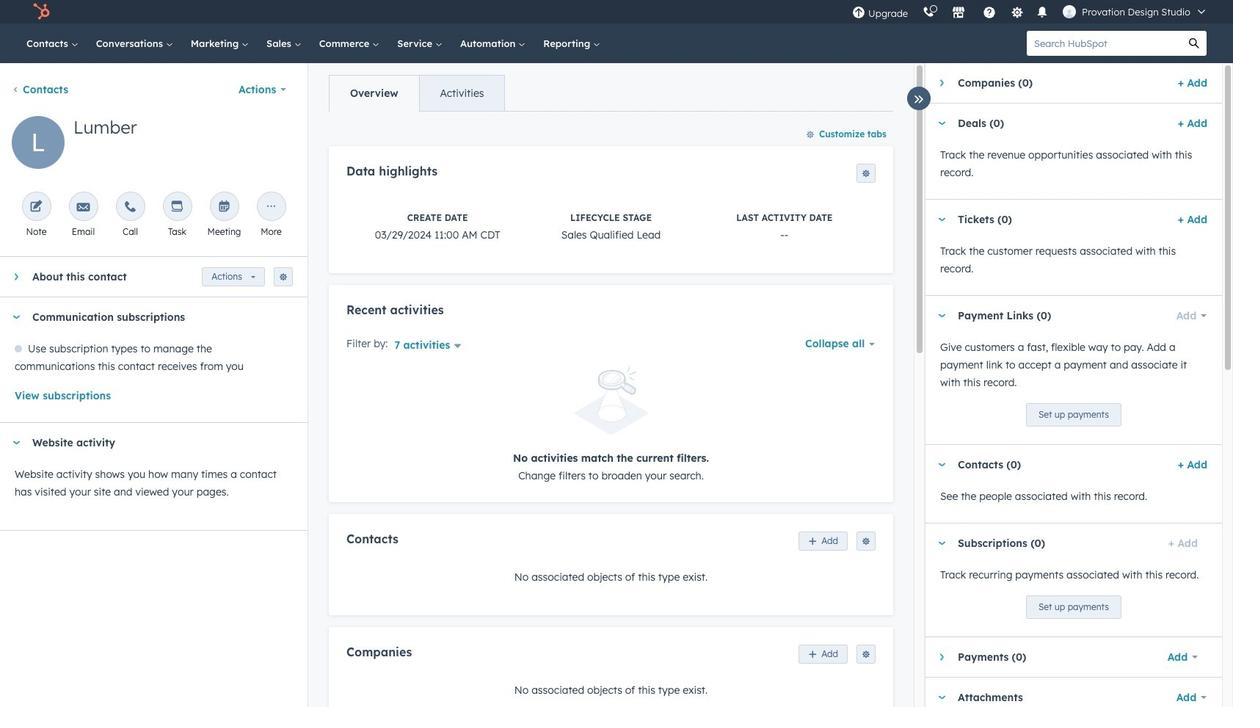Task type: describe. For each thing, give the bounding box(es) containing it.
task image
[[171, 200, 184, 214]]

call image
[[124, 200, 137, 214]]

email image
[[77, 200, 90, 214]]

manage card settings image
[[279, 273, 288, 282]]

marketplaces image
[[953, 7, 966, 20]]

meeting image
[[218, 200, 231, 214]]



Task type: locate. For each thing, give the bounding box(es) containing it.
caret image
[[938, 122, 947, 125], [938, 218, 947, 221], [14, 272, 18, 281], [12, 441, 21, 445], [938, 463, 947, 467], [940, 653, 944, 662], [938, 696, 947, 699]]

navigation
[[329, 75, 506, 112]]

menu
[[845, 0, 1216, 23]]

Search HubSpot search field
[[1027, 31, 1182, 56]]

james peterson image
[[1063, 5, 1077, 18]]

caret image
[[940, 79, 944, 87], [938, 314, 947, 318], [12, 315, 21, 319], [938, 542, 947, 545]]

alert
[[347, 367, 876, 484]]

note image
[[30, 200, 43, 214]]

more image
[[265, 200, 278, 214]]



Task type: vqa. For each thing, say whether or not it's contained in the screenshot.
the leftmost the task
no



